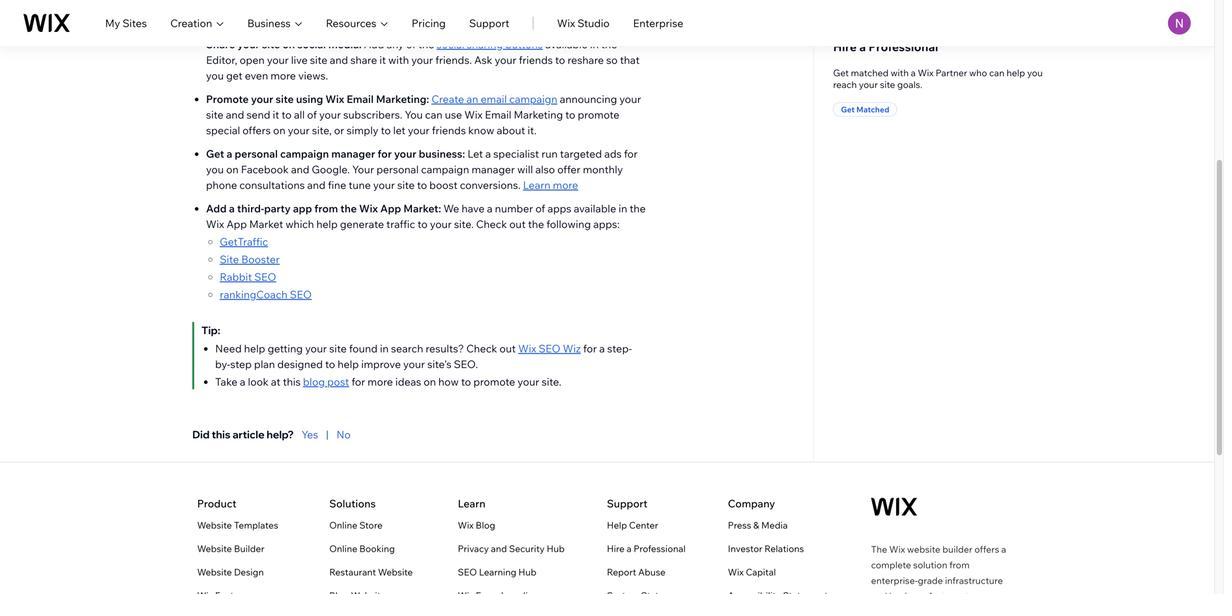 Task type: vqa. For each thing, say whether or not it's contained in the screenshot.
the bottommost Hire
yes



Task type: describe. For each thing, give the bounding box(es) containing it.
a down special
[[227, 147, 232, 160]]

solutions
[[329, 497, 376, 510]]

your left live
[[267, 53, 289, 66]]

the inside available in the editor, open your live site and share it with your friends. ask your friends to reshare so that you get even more views.
[[601, 38, 617, 51]]

rankingcoach seo link
[[220, 288, 312, 301]]

on inside announcing your site and send it to all of your subscribers. you can use wix email marketing to promote special offers on your site, or simply to let your friends know about it.
[[273, 124, 286, 137]]

boost
[[429, 179, 458, 192]]

about
[[497, 124, 525, 137]]

business button
[[247, 15, 302, 31]]

to inside we have a number of apps available in the wix app market which help generate traffic to your site. check out the following apps: gettraffic site booster rabbit seo rankingcoach seo
[[418, 218, 428, 231]]

capital
[[746, 567, 776, 578]]

announcing your site and send it to all of your subscribers. you can use wix email marketing to promote special offers on your site, or simply to let your friends know about it.
[[206, 93, 641, 137]]

seo down privacy
[[458, 567, 477, 578]]

number
[[495, 202, 533, 215]]

help inside the get matched with a wix partner who can help you reach your site goals.
[[1007, 67, 1025, 79]]

results?
[[426, 342, 464, 355]]

and inside announcing your site and send it to all of your subscribers. you can use wix email marketing to promote special offers on your site, or simply to let your friends know about it.
[[226, 108, 244, 121]]

business:
[[419, 147, 465, 160]]

app
[[293, 202, 312, 215]]

with inside available in the editor, open your live site and share it with your friends. ask your friends to reshare so that you get even more views.
[[388, 53, 409, 66]]

subscribers.
[[343, 108, 402, 121]]

rabbit seo link
[[220, 271, 276, 284]]

&
[[753, 520, 759, 531]]

site left using
[[276, 93, 294, 106]]

app inside we have a number of apps available in the wix app market which help generate traffic to your site. check out the following apps: gettraffic site booster rabbit seo rankingcoach seo
[[226, 218, 247, 231]]

site inside available in the editor, open your live site and share it with your friends. ask your friends to reshare so that you get even more views.
[[310, 53, 327, 66]]

online store link
[[329, 518, 383, 533]]

hub inside the seo learning hub link
[[519, 567, 536, 578]]

report abuse
[[607, 567, 666, 578]]

of for your
[[307, 108, 317, 121]]

add a third-party app from the wix app market:
[[206, 202, 443, 215]]

site's
[[427, 358, 452, 371]]

help center link
[[607, 518, 658, 533]]

plan
[[254, 358, 275, 371]]

wix blog
[[458, 520, 495, 531]]

0 vertical spatial personal
[[235, 147, 278, 160]]

site inside announcing your site and send it to all of your subscribers. you can use wix email marketing to promote special offers on your site, or simply to let your friends know about it.
[[206, 108, 224, 121]]

have
[[462, 202, 485, 215]]

know
[[468, 124, 494, 137]]

ideas
[[395, 375, 421, 389]]

resources
[[326, 17, 376, 30]]

by-
[[215, 358, 230, 371]]

privacy and security hub
[[458, 543, 565, 555]]

getting
[[268, 342, 303, 355]]

a left third-
[[229, 202, 235, 215]]

promote your site using wix email marketing: create an email campaign
[[206, 93, 557, 106]]

wix right using
[[326, 93, 344, 106]]

it.
[[528, 124, 537, 137]]

live
[[291, 53, 308, 66]]

from inside the wix website builder offers a complete solution from enterprise-grade infrastructure and business features
[[950, 560, 970, 571]]

for inside the for a step- by-step plan designed to help improve your site's seo.
[[583, 342, 597, 355]]

personal inside let a specialist run targeted ads for you on facebook and google. your personal campaign manager will also offer monthly phone consultations and fine tune your site to boost conversions.
[[377, 163, 419, 176]]

offer
[[557, 163, 581, 176]]

0 horizontal spatial hire
[[607, 543, 625, 555]]

a inside the for a step- by-step plan designed to help improve your site's seo.
[[599, 342, 605, 355]]

your down all
[[288, 124, 310, 137]]

of inside we have a number of apps available in the wix app market which help generate traffic to your site. check out the following apps: gettraffic site booster rabbit seo rankingcoach seo
[[535, 202, 545, 215]]

0 horizontal spatial professional
[[634, 543, 686, 555]]

need
[[215, 342, 242, 355]]

to inside available in the editor, open your live site and share it with your friends. ask your friends to reshare so that you get even more views.
[[555, 53, 565, 66]]

restaurant
[[329, 567, 376, 578]]

ask
[[474, 53, 492, 66]]

facebook
[[241, 163, 289, 176]]

a down help center link
[[627, 543, 632, 555]]

your down the you
[[408, 124, 430, 137]]

your right ask
[[495, 53, 517, 66]]

0 vertical spatial manager
[[331, 147, 375, 160]]

a left look
[[240, 375, 245, 389]]

sites
[[123, 17, 147, 30]]

to right how
[[461, 375, 471, 389]]

get for get a personal campaign manager for your business:
[[206, 147, 224, 160]]

send
[[247, 108, 270, 121]]

a up matched
[[859, 39, 866, 54]]

get a personal campaign manager for your business:
[[206, 147, 468, 160]]

1 vertical spatial promote
[[474, 375, 515, 389]]

2 horizontal spatial more
[[553, 179, 578, 192]]

and left fine on the top left of the page
[[307, 179, 326, 192]]

my sites
[[105, 17, 147, 30]]

1 horizontal spatial site.
[[542, 375, 561, 389]]

your up site,
[[319, 108, 341, 121]]

you inside the get matched with a wix partner who can help you reach your site goals.
[[1027, 67, 1043, 79]]

or
[[334, 124, 344, 137]]

0 horizontal spatial support
[[469, 17, 509, 30]]

for inside let a specialist run targeted ads for you on facebook and google. your personal campaign manager will also offer monthly phone consultations and fine tune your site to boost conversions.
[[624, 147, 638, 160]]

website templates link
[[197, 518, 278, 533]]

wix left studio
[[557, 17, 575, 30]]

help inside we have a number of apps available in the wix app market which help generate traffic to your site. check out the following apps: gettraffic site booster rabbit seo rankingcoach seo
[[316, 218, 338, 231]]

in inside we have a number of apps available in the wix app market which help generate traffic to your site. check out the following apps: gettraffic site booster rabbit seo rankingcoach seo
[[619, 202, 627, 215]]

the wix website builder offers a complete solution from enterprise-grade infrastructure and business features
[[871, 544, 1007, 594]]

in inside available in the editor, open your live site and share it with your friends. ask your friends to reshare so that you get even more views.
[[590, 38, 599, 51]]

help inside the for a step- by-step plan designed to help improve your site's seo.
[[338, 358, 359, 371]]

website templates
[[197, 520, 278, 531]]

site. inside we have a number of apps available in the wix app market which help generate traffic to your site. check out the following apps: gettraffic site booster rabbit seo rankingcoach seo
[[454, 218, 474, 231]]

media
[[761, 520, 788, 531]]

available in the editor, open your live site and share it with your friends. ask your friends to reshare so that you get even more views.
[[206, 38, 640, 82]]

media:
[[328, 38, 362, 51]]

step
[[230, 358, 252, 371]]

a inside the wix website builder offers a complete solution from enterprise-grade infrastructure and business features
[[1001, 544, 1006, 555]]

partner
[[936, 67, 967, 79]]

seo right rankingcoach
[[290, 288, 312, 301]]

abuse
[[638, 567, 666, 578]]

more inside available in the editor, open your live site and share it with your friends. ask your friends to reshare so that you get even more views.
[[271, 69, 296, 82]]

improve
[[361, 358, 401, 371]]

security
[[509, 543, 545, 555]]

pricing link
[[412, 15, 446, 31]]

that
[[620, 53, 640, 66]]

consultations
[[240, 179, 305, 192]]

wix left capital
[[728, 567, 744, 578]]

website for website builder
[[197, 543, 232, 555]]

take a look at this blog post for more ideas on how to promote your site.
[[215, 375, 564, 389]]

market:
[[404, 202, 441, 215]]

friends.
[[435, 53, 472, 66]]

1 horizontal spatial support
[[607, 497, 648, 510]]

even
[[245, 69, 268, 82]]

with inside the get matched with a wix partner who can help you reach your site goals.
[[891, 67, 909, 79]]

0 horizontal spatial add
[[206, 202, 227, 215]]

matched
[[856, 105, 889, 114]]

wix inside the wix website builder offers a complete solution from enterprise-grade infrastructure and business features
[[889, 544, 905, 555]]

solution
[[913, 560, 947, 571]]

using
[[296, 93, 323, 106]]

your down that
[[619, 93, 641, 106]]

wix logo, homepage image
[[871, 498, 917, 516]]

site left the "found"
[[329, 342, 347, 355]]

you inside let a specialist run targeted ads for you on facebook and google. your personal campaign manager will also offer monthly phone consultations and fine tune your site to boost conversions.
[[206, 163, 224, 176]]

1 vertical spatial this
[[212, 428, 231, 441]]

get for get matched with a wix partner who can help you reach your site goals.
[[833, 67, 849, 79]]

templates
[[234, 520, 278, 531]]

who
[[969, 67, 987, 79]]

your up open
[[237, 38, 260, 51]]

infrastructure
[[945, 575, 1003, 587]]

it inside available in the editor, open your live site and share it with your friends. ask your friends to reshare so that you get even more views.
[[379, 53, 386, 66]]

wix left 'blog'
[[458, 520, 474, 531]]

learning
[[479, 567, 516, 578]]

seo left wiz
[[539, 342, 561, 355]]

your down wix seo wiz link
[[518, 375, 539, 389]]

marketing
[[514, 108, 563, 121]]

check inside we have a number of apps available in the wix app market which help generate traffic to your site. check out the following apps: gettraffic site booster rabbit seo rankingcoach seo
[[476, 218, 507, 231]]

you inside available in the editor, open your live site and share it with your friends. ask your friends to reshare so that you get even more views.
[[206, 69, 224, 82]]

of for the
[[406, 38, 416, 51]]

wix inside we have a number of apps available in the wix app market which help generate traffic to your site. check out the following apps: gettraffic site booster rabbit seo rankingcoach seo
[[206, 218, 224, 231]]

design
[[234, 567, 264, 578]]

online for online booking
[[329, 543, 357, 555]]

a inside we have a number of apps available in the wix app market which help generate traffic to your site. check out the following apps: gettraffic site booster rabbit seo rankingcoach seo
[[487, 202, 493, 215]]

let
[[468, 147, 483, 160]]

creation
[[170, 17, 212, 30]]

site booster link
[[220, 253, 280, 266]]

campaign inside let a specialist run targeted ads for you on facebook and google. your personal campaign manager will also offer monthly phone consultations and fine tune your site to boost conversions.
[[421, 163, 469, 176]]

2 social from the left
[[437, 38, 465, 51]]

0 horizontal spatial from
[[314, 202, 338, 215]]

an
[[467, 93, 478, 106]]

1 horizontal spatial hire
[[833, 39, 857, 54]]

site down business at the top left of the page
[[262, 38, 280, 51]]

apps:
[[593, 218, 620, 231]]

1 horizontal spatial professional
[[869, 39, 938, 54]]

wix inside the get matched with a wix partner who can help you reach your site goals.
[[918, 67, 934, 79]]

reshare
[[568, 53, 604, 66]]

learn for learn more
[[523, 179, 551, 192]]

and inside available in the editor, open your live site and share it with your friends. ask your friends to reshare so that you get even more views.
[[330, 53, 348, 66]]

available inside available in the editor, open your live site and share it with your friends. ask your friends to reshare so that you get even more views.
[[545, 38, 588, 51]]

wix left wiz
[[518, 342, 536, 355]]

apps
[[548, 202, 571, 215]]

manager inside let a specialist run targeted ads for you on facebook and google. your personal campaign manager will also offer monthly phone consultations and fine tune your site to boost conversions.
[[472, 163, 515, 176]]

site,
[[312, 124, 332, 137]]

promote
[[206, 93, 249, 106]]

wix seo wiz link
[[518, 342, 581, 355]]

it inside announcing your site and send it to all of your subscribers. you can use wix email marketing to promote special offers on your site, or simply to let your friends know about it.
[[273, 108, 279, 121]]

support link
[[469, 15, 509, 31]]

1 horizontal spatial add
[[364, 38, 384, 51]]



Task type: locate. For each thing, give the bounding box(es) containing it.
1 vertical spatial campaign
[[280, 147, 329, 160]]

out inside we have a number of apps available in the wix app market which help generate traffic to your site. check out the following apps: gettraffic site booster rabbit seo rankingcoach seo
[[509, 218, 526, 231]]

available up apps: at the top of the page
[[574, 202, 616, 215]]

0 vertical spatial in
[[590, 38, 599, 51]]

designed
[[277, 358, 323, 371]]

0 horizontal spatial social
[[297, 38, 326, 51]]

your right tune
[[373, 179, 395, 192]]

hire a professional link
[[607, 541, 686, 557]]

2 vertical spatial in
[[380, 342, 389, 355]]

hub inside privacy and security hub link
[[547, 543, 565, 555]]

site. down have
[[454, 218, 474, 231]]

can left use
[[425, 108, 443, 121]]

a
[[859, 39, 866, 54], [911, 67, 916, 79], [227, 147, 232, 160], [485, 147, 491, 160], [229, 202, 235, 215], [487, 202, 493, 215], [599, 342, 605, 355], [240, 375, 245, 389], [627, 543, 632, 555], [1001, 544, 1006, 555]]

1 online from the top
[[329, 520, 357, 531]]

profile image image
[[1168, 12, 1191, 35]]

1 vertical spatial add
[[206, 202, 227, 215]]

0 vertical spatial email
[[347, 93, 374, 106]]

to left all
[[282, 108, 292, 121]]

1 vertical spatial more
[[553, 179, 578, 192]]

it right send
[[273, 108, 279, 121]]

hire down help
[[607, 543, 625, 555]]

1 vertical spatial in
[[619, 202, 627, 215]]

specialist
[[493, 147, 539, 160]]

for
[[378, 147, 392, 160], [624, 147, 638, 160], [583, 342, 597, 355], [352, 375, 365, 389]]

fine
[[328, 179, 346, 192]]

1 vertical spatial from
[[950, 560, 970, 571]]

email
[[347, 93, 374, 106], [485, 108, 511, 121]]

to inside let a specialist run targeted ads for you on facebook and google. your personal campaign manager will also offer monthly phone consultations and fine tune your site to boost conversions.
[[417, 179, 427, 192]]

website
[[907, 544, 941, 555]]

promote inside announcing your site and send it to all of your subscribers. you can use wix email marketing to promote special offers on your site, or simply to let your friends know about it.
[[578, 108, 620, 121]]

with up goals.
[[891, 67, 909, 79]]

investor
[[728, 543, 763, 555]]

0 vertical spatial more
[[271, 69, 296, 82]]

article
[[233, 428, 265, 441]]

your inside we have a number of apps available in the wix app market which help generate traffic to your site. check out the following apps: gettraffic site booster rabbit seo rankingcoach seo
[[430, 218, 452, 231]]

1 vertical spatial hire a professional
[[607, 543, 686, 555]]

the
[[418, 38, 434, 51], [601, 38, 617, 51], [340, 202, 357, 215], [630, 202, 646, 215], [528, 218, 544, 231]]

enterprise
[[633, 17, 683, 30]]

1 vertical spatial hub
[[519, 567, 536, 578]]

your up designed
[[305, 342, 327, 355]]

1 horizontal spatial campaign
[[421, 163, 469, 176]]

your left friends. in the left top of the page
[[411, 53, 433, 66]]

0 horizontal spatial this
[[212, 428, 231, 441]]

product
[[197, 497, 237, 510]]

2 vertical spatial of
[[535, 202, 545, 215]]

1 vertical spatial get
[[841, 105, 855, 114]]

offers down send
[[242, 124, 271, 137]]

0 horizontal spatial with
[[388, 53, 409, 66]]

a right let
[[485, 147, 491, 160]]

1 vertical spatial support
[[607, 497, 648, 510]]

1 vertical spatial manager
[[472, 163, 515, 176]]

1 horizontal spatial in
[[590, 38, 599, 51]]

offers inside the wix website builder offers a complete solution from enterprise-grade infrastructure and business features
[[975, 544, 999, 555]]

of left apps
[[535, 202, 545, 215]]

1 horizontal spatial learn
[[523, 179, 551, 192]]

help up post
[[338, 358, 359, 371]]

2 vertical spatial campaign
[[421, 163, 469, 176]]

0 vertical spatial online
[[329, 520, 357, 531]]

we
[[443, 202, 459, 215]]

to up blog post "link"
[[325, 358, 335, 371]]

in
[[590, 38, 599, 51], [619, 202, 627, 215], [380, 342, 389, 355]]

your up send
[[251, 93, 273, 106]]

your down matched
[[859, 79, 878, 90]]

can inside announcing your site and send it to all of your subscribers. you can use wix email marketing to promote special offers on your site, or simply to let your friends know about it.
[[425, 108, 443, 121]]

0 vertical spatial support
[[469, 17, 509, 30]]

wix up generate
[[359, 202, 378, 215]]

website
[[197, 520, 232, 531], [197, 543, 232, 555], [197, 567, 232, 578], [378, 567, 413, 578]]

0 horizontal spatial learn
[[458, 497, 486, 510]]

your inside let a specialist run targeted ads for you on facebook and google. your personal campaign manager will also offer monthly phone consultations and fine tune your site to boost conversions.
[[373, 179, 395, 192]]

1 horizontal spatial from
[[950, 560, 970, 571]]

get matched
[[841, 105, 889, 114]]

0 vertical spatial can
[[989, 67, 1005, 79]]

0 vertical spatial app
[[380, 202, 401, 215]]

hire a professional
[[833, 39, 938, 54], [607, 543, 686, 555]]

learn up the wix blog on the bottom left of page
[[458, 497, 486, 510]]

0 vertical spatial add
[[364, 38, 384, 51]]

app up traffic
[[380, 202, 401, 215]]

campaign down site,
[[280, 147, 329, 160]]

wix studio link
[[557, 15, 610, 31]]

can inside the get matched with a wix partner who can help you reach your site goals.
[[989, 67, 1005, 79]]

1 social from the left
[[297, 38, 326, 51]]

0 horizontal spatial more
[[271, 69, 296, 82]]

and left google.
[[291, 163, 309, 176]]

1 vertical spatial of
[[307, 108, 317, 121]]

generate
[[340, 218, 384, 231]]

1 vertical spatial can
[[425, 108, 443, 121]]

wix up goals.
[[918, 67, 934, 79]]

online booking
[[329, 543, 395, 555]]

special
[[206, 124, 240, 137]]

promote
[[578, 108, 620, 121], [474, 375, 515, 389]]

we have a number of apps available in the wix app market which help generate traffic to your site. check out the following apps: gettraffic site booster rabbit seo rankingcoach seo
[[206, 202, 646, 301]]

wix studio
[[557, 17, 610, 30]]

add up share
[[364, 38, 384, 51]]

0 horizontal spatial friends
[[432, 124, 466, 137]]

0 horizontal spatial in
[[380, 342, 389, 355]]

|
[[326, 428, 329, 441]]

app up gettraffic link at top left
[[226, 218, 247, 231]]

email up subscribers.
[[347, 93, 374, 106]]

from down builder on the right bottom of page
[[950, 560, 970, 571]]

out
[[509, 218, 526, 231], [500, 342, 516, 355]]

to
[[555, 53, 565, 66], [282, 108, 292, 121], [565, 108, 575, 121], [381, 124, 391, 137], [417, 179, 427, 192], [418, 218, 428, 231], [325, 358, 335, 371], [461, 375, 471, 389]]

social sharing buttons link
[[437, 38, 543, 51]]

0 horizontal spatial offers
[[242, 124, 271, 137]]

of right all
[[307, 108, 317, 121]]

1 horizontal spatial this
[[283, 375, 301, 389]]

social up live
[[297, 38, 326, 51]]

press & media link
[[728, 518, 788, 533]]

0 horizontal spatial of
[[307, 108, 317, 121]]

take
[[215, 375, 237, 389]]

0 vertical spatial site.
[[454, 218, 474, 231]]

1 vertical spatial personal
[[377, 163, 419, 176]]

a inside let a specialist run targeted ads for you on facebook and google. your personal campaign manager will also offer monthly phone consultations and fine tune your site to boost conversions.
[[485, 147, 491, 160]]

this right "at"
[[283, 375, 301, 389]]

email down create an email campaign link at top left
[[485, 108, 511, 121]]

0 vertical spatial professional
[[869, 39, 938, 54]]

0 vertical spatial hub
[[547, 543, 565, 555]]

1 vertical spatial check
[[466, 342, 497, 355]]

and inside the wix website builder offers a complete solution from enterprise-grade infrastructure and business features
[[871, 591, 887, 594]]

for right post
[[352, 375, 365, 389]]

help right who
[[1007, 67, 1025, 79]]

post
[[327, 375, 349, 389]]

on inside let a specialist run targeted ads for you on facebook and google. your personal campaign manager will also offer monthly phone consultations and fine tune your site to boost conversions.
[[226, 163, 239, 176]]

friends inside available in the editor, open your live site and share it with your friends. ask your friends to reshare so that you get even more views.
[[519, 53, 553, 66]]

1 vertical spatial friends
[[432, 124, 466, 137]]

report abuse link
[[607, 565, 666, 580]]

online store
[[329, 520, 383, 531]]

professional up abuse
[[634, 543, 686, 555]]

to inside the for a step- by-step plan designed to help improve your site's seo.
[[325, 358, 335, 371]]

available inside we have a number of apps available in the wix app market which help generate traffic to your site. check out the following apps: gettraffic site booster rabbit seo rankingcoach seo
[[574, 202, 616, 215]]

site up special
[[206, 108, 224, 121]]

get down reach
[[841, 105, 855, 114]]

1 horizontal spatial of
[[406, 38, 416, 51]]

0 vertical spatial with
[[388, 53, 409, 66]]

step-
[[607, 342, 632, 355]]

of inside announcing your site and send it to all of your subscribers. you can use wix email marketing to promote special offers on your site, or simply to let your friends know about it.
[[307, 108, 317, 121]]

this right did
[[212, 428, 231, 441]]

to left reshare
[[555, 53, 565, 66]]

privacy and security hub link
[[458, 541, 565, 557]]

1 vertical spatial site.
[[542, 375, 561, 389]]

wix up gettraffic link at top left
[[206, 218, 224, 231]]

from
[[314, 202, 338, 215], [950, 560, 970, 571]]

2 horizontal spatial in
[[619, 202, 627, 215]]

create an email campaign link
[[432, 93, 557, 106]]

phone
[[206, 179, 237, 192]]

learn more
[[523, 179, 578, 192]]

online up restaurant
[[329, 543, 357, 555]]

personal right your at the left top of the page
[[377, 163, 419, 176]]

get inside the get matched with a wix partner who can help you reach your site goals.
[[833, 67, 849, 79]]

1 horizontal spatial social
[[437, 38, 465, 51]]

your inside the get matched with a wix partner who can help you reach your site goals.
[[859, 79, 878, 90]]

0 horizontal spatial campaign
[[280, 147, 329, 160]]

on up facebook
[[273, 124, 286, 137]]

0 vertical spatial campaign
[[509, 93, 557, 106]]

it down 'share your site on social media: add any of the social sharing buttons' at the left
[[379, 53, 386, 66]]

you down editor,
[[206, 69, 224, 82]]

0 vertical spatial hire a professional
[[833, 39, 938, 54]]

grade
[[918, 575, 943, 587]]

with down any
[[388, 53, 409, 66]]

friends inside announcing your site and send it to all of your subscribers. you can use wix email marketing to promote special offers on your site, or simply to let your friends know about it.
[[432, 124, 466, 137]]

1 vertical spatial professional
[[634, 543, 686, 555]]

seo
[[254, 271, 276, 284], [290, 288, 312, 301], [539, 342, 561, 355], [458, 567, 477, 578]]

and down the promote
[[226, 108, 244, 121]]

wiz
[[563, 342, 581, 355]]

site down matched
[[880, 79, 895, 90]]

1 horizontal spatial more
[[368, 375, 393, 389]]

0 vertical spatial out
[[509, 218, 526, 231]]

site inside the get matched with a wix partner who can help you reach your site goals.
[[880, 79, 895, 90]]

booster
[[241, 253, 280, 266]]

help center
[[607, 520, 658, 531]]

2 horizontal spatial campaign
[[509, 93, 557, 106]]

seo up rankingcoach seo "link"
[[254, 271, 276, 284]]

enterprise-
[[871, 575, 918, 587]]

of right any
[[406, 38, 416, 51]]

1 vertical spatial hire
[[607, 543, 625, 555]]

in up apps: at the top of the page
[[619, 202, 627, 215]]

0 horizontal spatial site.
[[454, 218, 474, 231]]

0 horizontal spatial email
[[347, 93, 374, 106]]

site. down wix seo wiz link
[[542, 375, 561, 389]]

email inside announcing your site and send it to all of your subscribers. you can use wix email marketing to promote special offers on your site, or simply to let your friends know about it.
[[485, 108, 511, 121]]

manager
[[331, 147, 375, 160], [472, 163, 515, 176]]

reach
[[833, 79, 857, 90]]

0 vertical spatial get
[[833, 67, 849, 79]]

site up market:
[[397, 179, 415, 192]]

wix capital
[[728, 567, 776, 578]]

help down add a third-party app from the wix app market: at left top
[[316, 218, 338, 231]]

1 vertical spatial offers
[[975, 544, 999, 555]]

online for online store
[[329, 520, 357, 531]]

store
[[359, 520, 383, 531]]

1 horizontal spatial with
[[891, 67, 909, 79]]

check down have
[[476, 218, 507, 231]]

hub down security
[[519, 567, 536, 578]]

0 vertical spatial it
[[379, 53, 386, 66]]

0 vertical spatial this
[[283, 375, 301, 389]]

professional up goals.
[[869, 39, 938, 54]]

conversions.
[[460, 179, 521, 192]]

0 vertical spatial friends
[[519, 53, 553, 66]]

2 horizontal spatial of
[[535, 202, 545, 215]]

from right app
[[314, 202, 338, 215]]

a left step-
[[599, 342, 605, 355]]

website down product
[[197, 520, 232, 531]]

for right wiz
[[583, 342, 597, 355]]

website for website templates
[[197, 520, 232, 531]]

out down number
[[509, 218, 526, 231]]

announcing
[[560, 93, 617, 106]]

learn more link
[[523, 179, 578, 192]]

center
[[629, 520, 658, 531]]

builder
[[943, 544, 973, 555]]

on left how
[[424, 375, 436, 389]]

party
[[264, 202, 291, 215]]

manager up your at the left top of the page
[[331, 147, 375, 160]]

on up phone
[[226, 163, 239, 176]]

1 horizontal spatial friends
[[519, 53, 553, 66]]

learn for learn
[[458, 497, 486, 510]]

which
[[286, 218, 314, 231]]

friends
[[519, 53, 553, 66], [432, 124, 466, 137]]

site.
[[454, 218, 474, 231], [542, 375, 561, 389]]

to down the announcing on the top of the page
[[565, 108, 575, 121]]

0 horizontal spatial manager
[[331, 147, 375, 160]]

hub right security
[[547, 543, 565, 555]]

0 vertical spatial from
[[314, 202, 338, 215]]

your inside the for a step- by-step plan designed to help improve your site's seo.
[[403, 358, 425, 371]]

hire up matched
[[833, 39, 857, 54]]

get up reach
[[833, 67, 849, 79]]

0 horizontal spatial it
[[273, 108, 279, 121]]

offers inside announcing your site and send it to all of your subscribers. you can use wix email marketing to promote special offers on your site, or simply to let your friends know about it.
[[242, 124, 271, 137]]

campaign
[[509, 93, 557, 106], [280, 147, 329, 160], [421, 163, 469, 176]]

2 online from the top
[[329, 543, 357, 555]]

1 vertical spatial out
[[500, 342, 516, 355]]

website builder
[[197, 543, 264, 555]]

2 vertical spatial more
[[368, 375, 393, 389]]

a inside the get matched with a wix partner who can help you reach your site goals.
[[911, 67, 916, 79]]

1 vertical spatial with
[[891, 67, 909, 79]]

a up 'infrastructure'
[[1001, 544, 1006, 555]]

look
[[248, 375, 269, 389]]

1 horizontal spatial promote
[[578, 108, 620, 121]]

seo.
[[454, 358, 478, 371]]

website for website design
[[197, 567, 232, 578]]

1 horizontal spatial can
[[989, 67, 1005, 79]]

blog
[[476, 520, 495, 531]]

on up live
[[282, 38, 295, 51]]

wix inside announcing your site and send it to all of your subscribers. you can use wix email marketing to promote special offers on your site, or simply to let your friends know about it.
[[464, 108, 483, 121]]

in up improve
[[380, 342, 389, 355]]

online booking link
[[329, 541, 395, 557]]

0 horizontal spatial promote
[[474, 375, 515, 389]]

get for get matched
[[841, 105, 855, 114]]

support up help center
[[607, 497, 648, 510]]

1 horizontal spatial hub
[[547, 543, 565, 555]]

1 vertical spatial email
[[485, 108, 511, 121]]

get
[[833, 67, 849, 79], [841, 105, 855, 114], [206, 147, 224, 160]]

can
[[989, 67, 1005, 79], [425, 108, 443, 121]]

help up plan
[[244, 342, 265, 355]]

for a step- by-step plan designed to help improve your site's seo.
[[215, 342, 632, 371]]

0 horizontal spatial personal
[[235, 147, 278, 160]]

friends down use
[[432, 124, 466, 137]]

check
[[476, 218, 507, 231], [466, 342, 497, 355]]

1 vertical spatial online
[[329, 543, 357, 555]]

campaign up marketing
[[509, 93, 557, 106]]

hub
[[547, 543, 565, 555], [519, 567, 536, 578]]

no button
[[337, 427, 351, 443]]

1 vertical spatial learn
[[458, 497, 486, 510]]

for down simply
[[378, 147, 392, 160]]

for right ads
[[624, 147, 638, 160]]

your down let in the top of the page
[[394, 147, 416, 160]]

0 horizontal spatial can
[[425, 108, 443, 121]]

views.
[[298, 69, 328, 82]]

1 horizontal spatial offers
[[975, 544, 999, 555]]

share
[[350, 53, 377, 66]]

to left let in the top of the page
[[381, 124, 391, 137]]

business
[[889, 591, 927, 594]]

1 horizontal spatial manager
[[472, 163, 515, 176]]

1 horizontal spatial hire a professional
[[833, 39, 938, 54]]

1 horizontal spatial email
[[485, 108, 511, 121]]

report
[[607, 567, 636, 578]]

support up social sharing buttons link
[[469, 17, 509, 30]]

your down "we"
[[430, 218, 452, 231]]

creation button
[[170, 15, 224, 31]]

and up learning at the left
[[491, 543, 507, 555]]

website down website builder link
[[197, 567, 232, 578]]

on
[[282, 38, 295, 51], [273, 124, 286, 137], [226, 163, 239, 176], [424, 375, 436, 389]]

1 vertical spatial it
[[273, 108, 279, 121]]

1 horizontal spatial it
[[379, 53, 386, 66]]

site up views.
[[310, 53, 327, 66]]

0 vertical spatial of
[[406, 38, 416, 51]]

1 horizontal spatial app
[[380, 202, 401, 215]]

site inside let a specialist run targeted ads for you on facebook and google. your personal campaign manager will also offer monthly phone consultations and fine tune your site to boost conversions.
[[397, 179, 415, 192]]

website down the booking
[[378, 567, 413, 578]]

a up goals.
[[911, 67, 916, 79]]

1 horizontal spatial personal
[[377, 163, 419, 176]]



